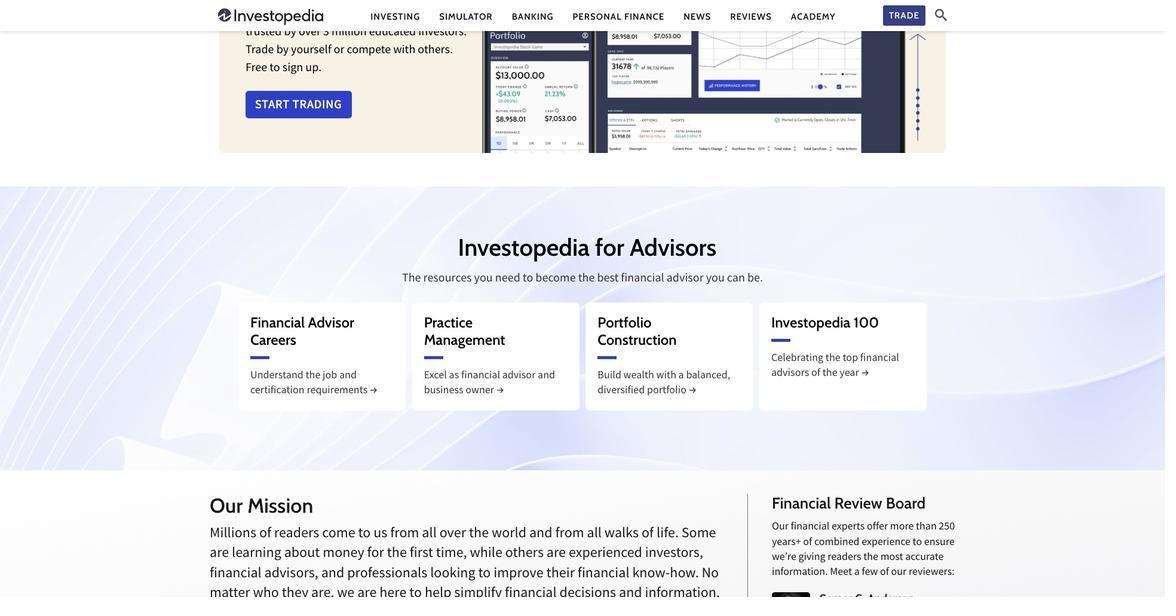 Task type: locate. For each thing, give the bounding box(es) containing it.
management
[[424, 331, 505, 348]]

250
[[939, 520, 955, 536]]

investopedia up need
[[458, 233, 590, 262]]

the left "job"
[[306, 368, 321, 384]]

advisor inside excel as financial advisor and business owner
[[502, 368, 536, 384]]

practice down resources
[[424, 314, 473, 331]]

our inside the our financial experts offer more than 250 years+ of combined experience to ensure we're giving readers the most accurate information. meet a few of our reviewers:
[[772, 520, 789, 536]]

you left can
[[706, 270, 725, 288]]

1 vertical spatial with
[[393, 42, 416, 60]]

our inside our mission millions of readers come to us from all over the world and from all walks of life. some are learning about money for the first time, while others are experienced investors, financial advisors, and professionals looking to improve their financial know-how. no matter who they are, we are here to help simplify financial decisions and information.
[[210, 493, 243, 518]]

are right the others
[[547, 543, 566, 565]]

1 horizontal spatial investopedia
[[771, 314, 851, 331]]

0 horizontal spatial advisor
[[502, 368, 536, 384]]

walks
[[605, 523, 639, 545]]

with left virtual
[[356, 6, 378, 24]]

understand
[[250, 368, 303, 384]]

money left —
[[416, 6, 450, 24]]

all left walks
[[587, 523, 602, 545]]

to right looking
[[478, 563, 491, 585]]

financial up giving
[[791, 520, 830, 536]]

you
[[474, 270, 493, 288], [706, 270, 725, 288]]

reviews link
[[730, 10, 772, 23]]

meet
[[830, 565, 852, 581]]

advisor right owner
[[502, 368, 536, 384]]

investopedia
[[458, 233, 590, 262], [771, 314, 851, 331]]

2 all from the left
[[587, 523, 602, 545]]

1 vertical spatial financial
[[772, 494, 831, 513]]

1 horizontal spatial from
[[555, 523, 584, 545]]

1 horizontal spatial information.
[[772, 565, 828, 581]]

are right we on the left of page
[[357, 583, 377, 597]]

financial inside financial advisor careers
[[250, 314, 305, 331]]

0 vertical spatial readers
[[274, 523, 319, 545]]

1 horizontal spatial money
[[416, 6, 450, 24]]

practice inside practice management
[[424, 314, 473, 331]]

a left balanced,
[[679, 368, 684, 384]]

experts
[[832, 520, 865, 536]]

to left "sign"
[[270, 60, 280, 78]]

1 horizontal spatial financial
[[772, 494, 831, 513]]

to left us
[[358, 523, 371, 545]]

1 horizontal spatial over
[[440, 523, 466, 545]]

information.
[[772, 565, 828, 581], [645, 583, 720, 597]]

business
[[424, 383, 464, 399]]

financial right top
[[860, 351, 899, 367]]

0 horizontal spatial money
[[323, 543, 364, 565]]

0 horizontal spatial investopedia
[[458, 233, 590, 262]]

advisor down advisors
[[667, 270, 704, 288]]

banking link
[[512, 10, 554, 23]]

0 vertical spatial trade
[[889, 10, 920, 21]]

1 all from the left
[[422, 523, 437, 545]]

academy
[[791, 11, 836, 22]]

with right "wealth"
[[657, 368, 676, 384]]

0 horizontal spatial information.
[[645, 583, 720, 597]]

2 horizontal spatial with
[[657, 368, 676, 384]]

0 vertical spatial for
[[595, 233, 624, 262]]

financial review board
[[772, 494, 926, 513]]

by left yourself at left
[[276, 42, 289, 60]]

1 vertical spatial investopedia
[[771, 314, 851, 331]]

readers inside the our financial experts offer more than 250 years+ of combined experience to ensure we're giving readers the most accurate information. meet a few of our reviewers:
[[828, 550, 862, 566]]

by
[[284, 24, 296, 42], [276, 42, 289, 60]]

0 vertical spatial our
[[210, 493, 243, 518]]

personal finance
[[573, 11, 665, 22]]

0 horizontal spatial trade
[[246, 42, 274, 60]]

financial
[[250, 314, 305, 331], [772, 494, 831, 513]]

from right us
[[390, 523, 419, 545]]

to inside practice stock trading with virtual money — trusted by over 3 million educated investors. trade by yourself or compete with others. free to sign up.
[[270, 60, 280, 78]]

academy link
[[791, 10, 836, 23]]

over
[[299, 24, 321, 42], [440, 523, 466, 545]]

finance
[[625, 11, 665, 22]]

1 horizontal spatial are
[[357, 583, 377, 597]]

the left world
[[469, 523, 489, 545]]

financial down millions
[[210, 563, 262, 585]]

a left few
[[854, 565, 860, 581]]

for up here
[[367, 543, 384, 565]]

0 horizontal spatial from
[[390, 523, 419, 545]]

readers
[[274, 523, 319, 545], [828, 550, 862, 566]]

simulator link
[[439, 10, 493, 23]]

money up we on the left of page
[[323, 543, 364, 565]]

banking
[[512, 11, 554, 22]]

review
[[835, 494, 883, 513]]

from up their
[[555, 523, 584, 545]]

financial advisor careers
[[250, 314, 354, 348]]

1 horizontal spatial advisor
[[667, 270, 704, 288]]

0 vertical spatial a
[[679, 368, 684, 384]]

1 vertical spatial money
[[323, 543, 364, 565]]

0 vertical spatial money
[[416, 6, 450, 24]]

readers left few
[[828, 550, 862, 566]]

our
[[210, 493, 243, 518], [772, 520, 789, 536]]

become
[[536, 270, 576, 288]]

trade inside 'link'
[[889, 10, 920, 21]]

trusted
[[246, 24, 282, 42]]

financial inside the our financial experts offer more than 250 years+ of combined experience to ensure we're giving readers the most accurate information. meet a few of our reviewers:
[[791, 520, 830, 536]]

personal finance link
[[573, 10, 665, 23]]

best
[[597, 270, 619, 288]]

information. down years+
[[772, 565, 828, 581]]

0 vertical spatial practice
[[246, 6, 286, 24]]

2 vertical spatial with
[[657, 368, 676, 384]]

simplify
[[454, 583, 502, 597]]

advisor
[[667, 270, 704, 288], [502, 368, 536, 384]]

0 horizontal spatial over
[[299, 24, 321, 42]]

advisor
[[308, 314, 354, 331]]

our for mission
[[210, 493, 243, 518]]

start trading link
[[246, 91, 352, 118]]

and inside excel as financial advisor and business owner
[[538, 368, 555, 384]]

—
[[453, 6, 462, 24]]

who
[[253, 583, 279, 597]]

here
[[380, 583, 407, 597]]

for
[[595, 233, 624, 262], [367, 543, 384, 565]]

investopedia for investopedia for advisors
[[458, 233, 590, 262]]

2 from from the left
[[555, 523, 584, 545]]

board
[[886, 494, 926, 513]]

job
[[323, 368, 337, 384]]

millions
[[210, 523, 256, 545]]

all up looking
[[422, 523, 437, 545]]

to left ensure on the bottom right of the page
[[913, 535, 922, 551]]

1 vertical spatial a
[[854, 565, 860, 581]]

1 vertical spatial trade
[[246, 42, 274, 60]]

trade left "search" image
[[889, 10, 920, 21]]

0 vertical spatial over
[[299, 24, 321, 42]]

to inside the our financial experts offer more than 250 years+ of combined experience to ensure we're giving readers the most accurate information. meet a few of our reviewers:
[[913, 535, 922, 551]]

wealth
[[624, 368, 654, 384]]

over left 3
[[299, 24, 321, 42]]

personal
[[573, 11, 622, 22]]

the left most
[[864, 550, 879, 566]]

construction
[[598, 331, 677, 348]]

practice left stock
[[246, 6, 286, 24]]

resources
[[423, 270, 472, 288]]

1 horizontal spatial our
[[772, 520, 789, 536]]

of right advisors
[[811, 366, 821, 382]]

1 horizontal spatial all
[[587, 523, 602, 545]]

practice for practice stock trading with virtual money — trusted by over 3 million educated investors. trade by yourself or compete with others. free to sign up.
[[246, 6, 286, 24]]

information. down investors,
[[645, 583, 720, 597]]

1 vertical spatial advisor
[[502, 368, 536, 384]]

1 horizontal spatial for
[[595, 233, 624, 262]]

investing
[[371, 11, 420, 22]]

practice management
[[424, 314, 505, 348]]

1 vertical spatial over
[[440, 523, 466, 545]]

0 horizontal spatial for
[[367, 543, 384, 565]]

we're
[[772, 550, 797, 566]]

1 vertical spatial information.
[[645, 583, 720, 597]]

0 horizontal spatial all
[[422, 523, 437, 545]]

with left others. at the top of page
[[393, 42, 416, 60]]

financial up 'understand'
[[250, 314, 305, 331]]

our up we're
[[772, 520, 789, 536]]

money inside our mission millions of readers come to us from all over the world and from all walks of life. some are learning about money for the first time, while others are experienced investors, financial advisors, and professionals looking to improve their financial know-how. no matter who they are, we are here to help simplify financial decisions and information.
[[323, 543, 364, 565]]

1 horizontal spatial a
[[854, 565, 860, 581]]

from
[[390, 523, 419, 545], [555, 523, 584, 545]]

our up millions
[[210, 493, 243, 518]]

trade
[[889, 10, 920, 21], [246, 42, 274, 60]]

0 vertical spatial investopedia
[[458, 233, 590, 262]]

for up the best
[[595, 233, 624, 262]]

free
[[246, 60, 267, 78]]

investing link
[[371, 10, 420, 23]]

0 horizontal spatial financial
[[250, 314, 305, 331]]

and
[[339, 368, 357, 384], [538, 368, 555, 384], [529, 523, 553, 545], [321, 563, 344, 585], [619, 583, 642, 597]]

learning
[[232, 543, 281, 565]]

readers down mission
[[274, 523, 319, 545]]

0 vertical spatial financial
[[250, 314, 305, 331]]

1 vertical spatial our
[[772, 520, 789, 536]]

matter
[[210, 583, 250, 597]]

1 horizontal spatial practice
[[424, 314, 473, 331]]

0 horizontal spatial with
[[356, 6, 378, 24]]

information. inside our mission millions of readers come to us from all over the world and from all walks of life. some are learning about money for the first time, while others are experienced investors, financial advisors, and professionals looking to improve their financial know-how. no matter who they are, we are here to help simplify financial decisions and information.
[[645, 583, 720, 597]]

1 horizontal spatial trade
[[889, 10, 920, 21]]

the left top
[[826, 351, 841, 367]]

practice
[[246, 6, 286, 24], [424, 314, 473, 331]]

over inside practice stock trading with virtual money — trusted by over 3 million educated investors. trade by yourself or compete with others. free to sign up.
[[299, 24, 321, 42]]

by right trusted
[[284, 24, 296, 42]]

0 horizontal spatial you
[[474, 270, 493, 288]]

over right first
[[440, 523, 466, 545]]

practice inside practice stock trading with virtual money — trusted by over 3 million educated investors. trade by yourself or compete with others. free to sign up.
[[246, 6, 286, 24]]

1 vertical spatial for
[[367, 543, 384, 565]]

are left learning
[[210, 543, 229, 565]]

be.
[[748, 270, 763, 288]]

few
[[862, 565, 878, 581]]

1 horizontal spatial you
[[706, 270, 725, 288]]

information. inside the our financial experts offer more than 250 years+ of combined experience to ensure we're giving readers the most accurate information. meet a few of our reviewers:
[[772, 565, 828, 581]]

1 vertical spatial practice
[[424, 314, 473, 331]]

readers inside our mission millions of readers come to us from all over the world and from all walks of life. some are learning about money for the first time, while others are experienced investors, financial advisors, and professionals looking to improve their financial know-how. no matter who they are, we are here to help simplify financial decisions and information.
[[274, 523, 319, 545]]

up.
[[306, 60, 322, 78]]

0 horizontal spatial a
[[679, 368, 684, 384]]

1 vertical spatial readers
[[828, 550, 862, 566]]

0 horizontal spatial practice
[[246, 6, 286, 24]]

looking
[[430, 563, 475, 585]]

mission
[[247, 493, 313, 518]]

financial up years+
[[772, 494, 831, 513]]

financial inside the celebrating the top financial advisors of the year
[[860, 351, 899, 367]]

of inside the celebrating the top financial advisors of the year
[[811, 366, 821, 382]]

trade down investopedia homepage image
[[246, 42, 274, 60]]

financial inside excel as financial advisor and business owner
[[461, 368, 500, 384]]

financial
[[621, 270, 664, 288], [860, 351, 899, 367], [461, 368, 500, 384], [791, 520, 830, 536], [210, 563, 262, 585], [578, 563, 630, 585], [505, 583, 557, 597]]

come
[[322, 523, 355, 545]]

investopedia up celebrating
[[771, 314, 851, 331]]

to left help on the left
[[409, 583, 422, 597]]

0 horizontal spatial our
[[210, 493, 243, 518]]

0 vertical spatial information.
[[772, 565, 828, 581]]

0 horizontal spatial readers
[[274, 523, 319, 545]]

you left need
[[474, 270, 493, 288]]

we
[[337, 583, 355, 597]]

improve
[[494, 563, 544, 585]]

financial right their
[[578, 563, 630, 585]]

financial right as
[[461, 368, 500, 384]]

with
[[356, 6, 378, 24], [393, 42, 416, 60], [657, 368, 676, 384]]

investopedia homepage image
[[218, 7, 323, 26]]

giving
[[799, 550, 826, 566]]

of left our
[[880, 565, 889, 581]]

100
[[854, 314, 879, 331]]

financial down the others
[[505, 583, 557, 597]]

1 horizontal spatial readers
[[828, 550, 862, 566]]



Task type: vqa. For each thing, say whether or not it's contained in the screenshot.
Next in Fed Keeps Interest Rate Unchanged at 22- Year High But Signals Cuts Next Year
no



Task type: describe. For each thing, give the bounding box(es) containing it.
some
[[682, 523, 716, 545]]

first
[[410, 543, 433, 565]]

over inside our mission millions of readers come to us from all over the world and from all walks of life. some are learning about money for the first time, while others are experienced investors, financial advisors, and professionals looking to improve their financial know-how. no matter who they are, we are here to help simplify financial decisions and information.
[[440, 523, 466, 545]]

practice for practice management
[[424, 314, 473, 331]]

experience
[[862, 535, 911, 551]]

portfolio construction
[[598, 314, 677, 348]]

search image
[[935, 9, 947, 21]]

start
[[255, 97, 290, 115]]

financial for financial review board
[[772, 494, 831, 513]]

1 from from the left
[[390, 523, 419, 545]]

as
[[449, 368, 459, 384]]

our financial experts offer more than 250 years+ of combined experience to ensure we're giving readers the most accurate information. meet a few of our reviewers:
[[772, 520, 955, 581]]

than
[[916, 520, 937, 536]]

trading
[[293, 97, 342, 115]]

the resources you need to become the best financial advisor you can be.
[[402, 270, 763, 288]]

0 horizontal spatial are
[[210, 543, 229, 565]]

accurate
[[905, 550, 944, 566]]

advisors
[[630, 233, 717, 262]]

years+
[[772, 535, 801, 551]]

investopedia for advisors
[[458, 233, 717, 262]]

yourself
[[291, 42, 331, 60]]

the left first
[[387, 543, 407, 565]]

more
[[890, 520, 914, 536]]

they
[[282, 583, 309, 597]]

decisions
[[560, 583, 616, 597]]

know-
[[633, 563, 670, 585]]

virtual
[[381, 6, 413, 24]]

build
[[598, 368, 621, 384]]

excel
[[424, 368, 447, 384]]

2 you from the left
[[706, 270, 725, 288]]

balanced,
[[686, 368, 730, 384]]

investors.
[[419, 24, 467, 42]]

understand the job and certification requirements
[[250, 368, 368, 399]]

0 vertical spatial with
[[356, 6, 378, 24]]

certification
[[250, 383, 305, 399]]

0 vertical spatial advisor
[[667, 270, 704, 288]]

about
[[284, 543, 320, 565]]

trade link
[[883, 5, 926, 26]]

a inside the build wealth with a balanced, diversified portfolio
[[679, 368, 684, 384]]

build wealth with a balanced, diversified portfolio
[[598, 368, 730, 399]]

to right need
[[523, 270, 533, 288]]

reviews
[[730, 11, 772, 22]]

reviewers:
[[909, 565, 955, 581]]

top
[[843, 351, 858, 367]]

time,
[[436, 543, 467, 565]]

for inside our mission millions of readers come to us from all over the world and from all walks of life. some are learning about money for the first time, while others are experienced investors, financial advisors, and professionals looking to improve their financial know-how. no matter who they are, we are here to help simplify financial decisions and information.
[[367, 543, 384, 565]]

portfolio
[[647, 383, 687, 399]]

excel as financial advisor and business owner
[[424, 368, 555, 399]]

our
[[891, 565, 907, 581]]

our for financial
[[772, 520, 789, 536]]

a inside the our financial experts offer more than 250 years+ of combined experience to ensure we're giving readers the most accurate information. meet a few of our reviewers:
[[854, 565, 860, 581]]

owner
[[466, 383, 494, 399]]

offer
[[867, 520, 888, 536]]

2 horizontal spatial are
[[547, 543, 566, 565]]

while
[[470, 543, 503, 565]]

help
[[425, 583, 451, 597]]

most
[[881, 550, 903, 566]]

the left the best
[[578, 270, 595, 288]]

their
[[547, 563, 575, 585]]

1 horizontal spatial with
[[393, 42, 416, 60]]

financial right the best
[[621, 270, 664, 288]]

advisors
[[771, 366, 809, 382]]

with inside the build wealth with a balanced, diversified portfolio
[[657, 368, 676, 384]]

are,
[[311, 583, 334, 597]]

3
[[323, 24, 329, 42]]

of left life.
[[642, 523, 654, 545]]

us
[[374, 523, 388, 545]]

world
[[492, 523, 527, 545]]

compete
[[347, 42, 391, 60]]

investopedia for investopedia 100
[[771, 314, 851, 331]]

of down mission
[[259, 523, 271, 545]]

the inside the our financial experts offer more than 250 years+ of combined experience to ensure we're giving readers the most accurate information. meet a few of our reviewers:
[[864, 550, 879, 566]]

the left year
[[823, 366, 838, 382]]

investopedia 100
[[771, 314, 879, 331]]

and inside understand the job and certification requirements
[[339, 368, 357, 384]]

requirements
[[307, 383, 368, 399]]

the
[[402, 270, 421, 288]]

of right years+
[[803, 535, 812, 551]]

news
[[684, 11, 711, 22]]

financial for financial advisor careers
[[250, 314, 305, 331]]

money inside practice stock trading with virtual money — trusted by over 3 million educated investors. trade by yourself or compete with others. free to sign up.
[[416, 6, 450, 24]]

can
[[727, 270, 745, 288]]

need
[[495, 270, 520, 288]]

the inside understand the job and certification requirements
[[306, 368, 321, 384]]

others
[[505, 543, 544, 565]]

others.
[[418, 42, 453, 60]]

news link
[[684, 10, 711, 23]]

trade inside practice stock trading with virtual money — trusted by over 3 million educated investors. trade by yourself or compete with others. free to sign up.
[[246, 42, 274, 60]]

investors,
[[645, 543, 703, 565]]

careers
[[250, 331, 296, 348]]

stock
[[288, 6, 315, 24]]

life.
[[657, 523, 679, 545]]

1 you from the left
[[474, 270, 493, 288]]

combined
[[814, 535, 860, 551]]

diversified
[[598, 383, 645, 399]]

ensure
[[924, 535, 955, 551]]

our mission millions of readers come to us from all over the world and from all walks of life. some are learning about money for the first time, while others are experienced investors, financial advisors, and professionals looking to improve their financial know-how. no matter who they are, we are here to help simplify financial decisions and information.
[[210, 493, 720, 597]]

how.
[[670, 563, 699, 585]]

practice stock trading with virtual money — trusted by over 3 million educated investors. trade by yourself or compete with others. free to sign up.
[[246, 6, 467, 78]]

no
[[702, 563, 719, 585]]

celebrating
[[771, 351, 824, 367]]



